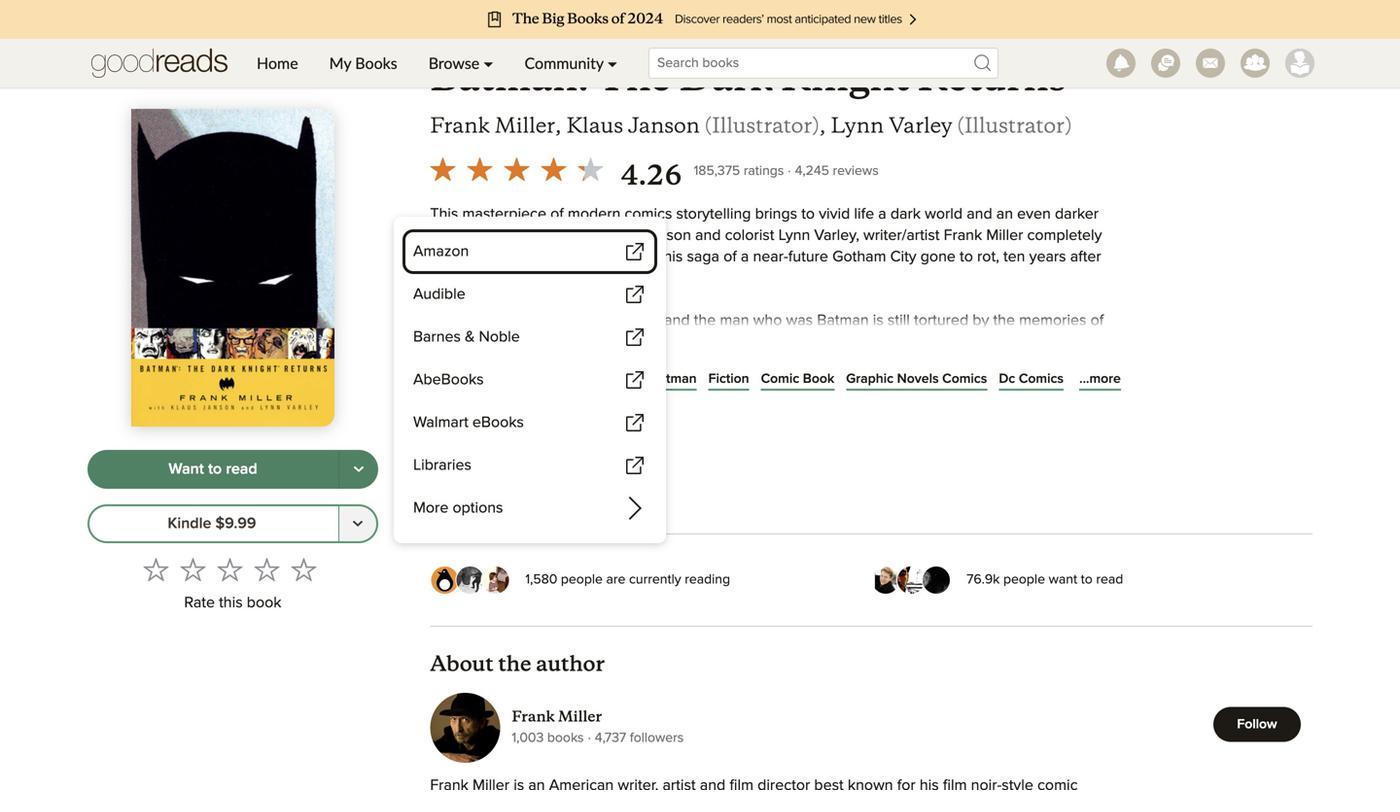 Task type: vqa. For each thing, say whether or not it's contained in the screenshot.
left the was
no



Task type: locate. For each thing, give the bounding box(es) containing it.
0 vertical spatial miller
[[495, 112, 555, 139]]

world
[[925, 207, 963, 222]]

comics inside dc comics link
[[1019, 373, 1064, 386]]

miller up the books at the left bottom
[[558, 708, 602, 727]]

1 horizontal spatial as
[[721, 441, 737, 457]]

1 vertical spatial can
[[964, 505, 988, 521]]

the for a
[[430, 398, 456, 414]]

Search by book title or ISBN text field
[[649, 48, 999, 79]]

as left her
[[721, 441, 737, 457]]

in up as
[[568, 313, 581, 329]]

janson inside this masterpiece of modern comics storytelling brings to vivid life a dark world and an even darker man. together with inker klaus janson and colorist lynn varley, writer/artist frank miller completely reinvents the legend of batman in his saga of a near-future gotham city gone to rot, ten years after the dark knight's retirement.
[[643, 228, 691, 244]]

illustrator up ratings
[[712, 112, 812, 139]]

criminals
[[968, 398, 1028, 414]]

1 horizontal spatial people
[[1004, 573, 1045, 587]]

2 people from the left
[[1004, 573, 1045, 587]]

can up 'what'
[[964, 505, 988, 521]]

1 horizontal spatial miller
[[558, 708, 602, 727]]

comics left medium. at the right
[[796, 612, 844, 627]]

is inside crime runs rampant in the streets, and the man who was batman is still tortured by the memories of his parents' murders. as civil society crumbles around him, bruce wayne's long-suppressed vigilante side finally breaks free of its self-imposed shackles.
[[873, 313, 884, 329]]

want
[[1049, 573, 1078, 587]]

2 vertical spatial miller
[[558, 708, 602, 727]]

rate 2 out of 5 image
[[180, 557, 206, 583]]

the right "told"
[[770, 612, 792, 627]]

a down important,
[[914, 526, 922, 542]]

0 horizontal spatial frank
[[430, 112, 490, 139]]

in up the violence.
[[596, 398, 608, 414]]

more up finally on the top left
[[468, 341, 499, 355]]

2 vertical spatial by
[[796, 484, 813, 499]]

dark down reinvents
[[456, 271, 488, 286]]

miller up ten
[[986, 228, 1023, 244]]

novels for graphic novels
[[597, 373, 638, 386]]

books
[[547, 732, 584, 746]]

modern
[[568, 207, 621, 222]]

dark up frank miller , klaus janson ( illustrator ) , lynn varley ( illustrator )
[[679, 54, 773, 101]]

1,580
[[526, 573, 558, 587]]

1 horizontal spatial with
[[648, 484, 676, 499]]

graphic down free
[[546, 373, 593, 386]]

rate
[[184, 596, 215, 611]]

0 vertical spatial by
[[973, 313, 989, 329]]

0 horizontal spatial graphic
[[546, 373, 593, 386]]

invaluable
[[648, 441, 717, 457]]

and up have
[[542, 484, 567, 499]]

1 horizontal spatial after
[[984, 484, 1015, 499]]

2 horizontal spatial by
[[973, 313, 989, 329]]

frank up 1,003
[[512, 708, 555, 727]]

1 horizontal spatial frank
[[512, 708, 555, 727]]

of down fifteen
[[490, 612, 504, 627]]

and down over
[[430, 612, 456, 627]]

0 vertical spatial read
[[226, 462, 257, 477]]

profile image for frank miller. image
[[430, 694, 500, 764]]

audible button
[[406, 275, 654, 314]]

1 as from the left
[[629, 441, 644, 457]]

1 horizontal spatial is
[[873, 313, 884, 329]]

read inside button
[[226, 462, 257, 477]]

the
[[497, 249, 519, 265], [430, 271, 452, 286], [585, 313, 606, 329], [694, 313, 716, 329], [993, 313, 1015, 329], [680, 484, 702, 499], [430, 526, 452, 542], [768, 526, 790, 542], [430, 548, 452, 563], [508, 612, 529, 627], [770, 612, 792, 627], [498, 651, 531, 677]]

rate 4 out of 5 image
[[254, 557, 280, 583]]

predecessors.
[[767, 441, 864, 457]]

knight inside the dark knight returns in a blaze of fury, taking on a whole new generation of criminals and matching their level of violence. he is soon joined by this generation's robin—a girl named carrie kelley, who proves to be just as invaluable as her predecessors.
[[497, 398, 540, 414]]

made
[[560, 505, 598, 521]]

details
[[465, 492, 505, 506]]

with up into at left
[[648, 484, 676, 499]]

profile image for ruby anderson. image
[[1286, 49, 1315, 78]]

novels for graphic novels comics
[[897, 373, 939, 386]]

▾ right community
[[608, 53, 618, 72]]

his up side at top left
[[430, 335, 450, 350]]

crumbles
[[679, 335, 742, 350]]

0 horizontal spatial people
[[561, 573, 603, 587]]

0 vertical spatial book
[[803, 373, 835, 386]]

dark
[[891, 207, 921, 222]]

1 horizontal spatial (
[[957, 112, 965, 139]]

1 , from the left
[[555, 112, 561, 139]]

klaus up the average rating of 4.26 stars. figure
[[567, 112, 624, 139]]

runs
[[475, 313, 504, 329]]

remains
[[889, 590, 943, 606]]

0 horizontal spatial this
[[219, 596, 243, 611]]

the down the more at left
[[430, 526, 452, 542]]

0 vertical spatial this
[[793, 420, 817, 435]]

of right saga on the top of the page
[[724, 249, 737, 265]]

1 horizontal spatial this
[[793, 420, 817, 435]]

0 horizontal spatial comics
[[943, 373, 988, 386]]

rate 1 out of 5 image
[[143, 557, 169, 583]]

klaus inside this masterpiece of modern comics storytelling brings to vivid life a dark world and an even darker man. together with inker klaus janson and colorist lynn varley, writer/artist frank miller completely reinvents the legend of batman in his saga of a near-future gotham city gone to rot, ten years after the dark knight's retirement.
[[602, 228, 639, 244]]

by
[[973, 313, 989, 329], [772, 420, 789, 435], [796, 484, 813, 499]]

1 vertical spatial is
[[674, 420, 684, 435]]

graphic for graphic novels
[[546, 373, 593, 386]]

1 vertical spatial by
[[772, 420, 789, 435]]

1 vertical spatial who
[[478, 441, 507, 457]]

who down ebooks
[[478, 441, 507, 457]]

0 vertical spatial frank
[[430, 112, 490, 139]]

1 graphic from the left
[[546, 373, 593, 386]]

blaze
[[625, 398, 661, 414]]

debut,
[[610, 590, 653, 606]]

is left still
[[873, 313, 884, 329]]

0 horizontal spatial his
[[430, 335, 450, 350]]

girl
[[972, 420, 994, 435]]

read up "$9.99"
[[226, 462, 257, 477]]

knight for the
[[524, 29, 591, 55]]

0 horizontal spatial by
[[772, 420, 789, 435]]

0 vertical spatial comics
[[625, 207, 672, 222]]

important,
[[891, 505, 960, 521]]

read right want
[[1096, 573, 1124, 587]]

frank
[[430, 112, 490, 139], [944, 228, 982, 244], [512, 708, 555, 727]]

graphic novels comics
[[846, 373, 988, 386]]

0 horizontal spatial book
[[430, 492, 462, 506]]

people for 76.9k
[[1004, 573, 1045, 587]]

to inside button
[[208, 462, 222, 477]]

&
[[465, 330, 475, 345], [509, 492, 518, 506]]

1 horizontal spatial an
[[947, 590, 964, 606]]

rating 0 out of 5 group
[[138, 551, 322, 588]]

1 vertical spatial years
[[1019, 484, 1056, 499]]

1 people from the left
[[561, 573, 603, 587]]

0 vertical spatial after
[[1071, 249, 1102, 265]]

hardcover
[[497, 411, 559, 425]]

#1
[[644, 29, 671, 55]]

the up the perfect
[[680, 484, 702, 499]]

0 horizontal spatial can
[[457, 484, 482, 499]]

comics inside graphic novels comics link
[[943, 373, 988, 386]]

▾ right browse on the top of the page
[[484, 53, 494, 72]]

1 horizontal spatial their
[[817, 484, 848, 499]]

1 vertical spatial with
[[648, 484, 676, 499]]

0 horizontal spatial (
[[705, 112, 712, 139]]

this down the whole
[[793, 420, 817, 435]]

1 horizontal spatial more
[[852, 505, 887, 521]]

2 horizontal spatial after
[[1071, 249, 1102, 265]]

crime
[[430, 313, 471, 329]]

have
[[523, 505, 556, 521]]

0 horizontal spatial illustrator
[[712, 112, 812, 139]]

over fifteen years after its debut,
[[430, 590, 657, 606]]

0 horizontal spatial as
[[629, 441, 644, 457]]

his left saga on the top of the page
[[664, 249, 683, 265]]

by right posed
[[796, 484, 813, 499]]

an left even
[[997, 207, 1013, 222]]

amazon button
[[406, 232, 654, 271]]

after up anyone
[[984, 484, 1015, 499]]

batman inside this masterpiece of modern comics storytelling brings to vivid life a dark world and an even darker man. together with inker klaus janson and colorist lynn varley, writer/artist frank miller completely reinvents the legend of batman in his saga of a near-future gotham city gone to rot, ten years after the dark knight's retirement.
[[592, 249, 644, 265]]

want
[[169, 462, 204, 477]]

▾ for community ▾
[[608, 53, 618, 72]]

1 horizontal spatial read
[[1096, 573, 1124, 587]]

2 vertical spatial years
[[515, 590, 552, 606]]

lynn up the reviews at the right of the page
[[831, 112, 884, 139]]

1 comics from the left
[[943, 373, 988, 386]]

the up crumbles
[[694, 313, 716, 329]]

of up he on the left of the page
[[665, 398, 679, 414]]

2 comics from the left
[[1019, 373, 1064, 386]]

the left most
[[508, 612, 529, 627]]

0 horizontal spatial their
[[497, 420, 527, 435]]

years down "1,580"
[[515, 590, 552, 606]]

of up robin—a
[[950, 398, 964, 414]]

kindle $9.99
[[168, 516, 256, 532]]

0 vertical spatial an
[[997, 207, 1013, 222]]

years down completely
[[1030, 249, 1067, 265]]

reviews
[[833, 164, 879, 178]]

1 horizontal spatial his
[[664, 249, 683, 265]]

& right details
[[509, 492, 518, 506]]

comics right dc
[[1019, 373, 1064, 386]]

robin
[[571, 484, 610, 499]]

classic
[[1049, 590, 1094, 606]]

) up 4,245 at the top right
[[812, 112, 820, 139]]

the inside the dark knight returns in a blaze of fury, taking on a whole new generation of criminals and matching their level of violence. he is soon joined by this generation's robin—a girl named carrie kelley, who proves to be just as invaluable as her predecessors.
[[430, 398, 456, 414]]

2 horizontal spatial frank
[[944, 228, 982, 244]]

and down dc comics link at the top
[[1032, 398, 1057, 414]]

novels up generation
[[897, 373, 939, 386]]

an right remains
[[947, 590, 964, 606]]

with
[[532, 228, 560, 244], [648, 484, 676, 499]]

but can batman and robin deal with the threat posed by their deadliest enemies, after years of incarceration have made them into perfect psychopaths? and more important, can anyone survive the coming fallout of an undeclared war between the superpowers—or a clash of what were once the world's greatest superheroes?
[[430, 484, 1095, 563]]

more inside show more button
[[468, 341, 499, 355]]

frank miller link for ,
[[430, 112, 555, 139]]

knight up ebooks
[[497, 398, 540, 414]]

reinvents
[[430, 249, 493, 265]]

0 vertical spatial &
[[465, 330, 475, 345]]

people for 1,580
[[561, 573, 603, 587]]

its up influential
[[591, 590, 606, 606]]

frank miller link up rating 4.26 out of 5 image
[[430, 112, 555, 139]]

a right 'on'
[[782, 398, 791, 414]]

1 horizontal spatial who
[[753, 313, 782, 329]]

with inside but can batman and robin deal with the threat posed by their deadliest enemies, after years of incarceration have made them into perfect psychopaths? and more important, can anyone survive the coming fallout of an undeclared war between the superpowers—or a clash of what were once the world's greatest superheroes?
[[648, 484, 676, 499]]

197
[[430, 411, 450, 425]]

is inside the dark knight returns in a blaze of fury, taking on a whole new generation of criminals and matching their level of violence. he is soon joined by this generation's robin—a girl named carrie kelley, who proves to be just as invaluable as her predecessors.
[[674, 420, 684, 435]]

1 horizontal spatial )
[[1065, 112, 1072, 139]]

as right just in the bottom of the page
[[629, 441, 644, 457]]

0 horizontal spatial after
[[556, 590, 587, 606]]

after up most
[[556, 590, 587, 606]]

frank inside this masterpiece of modern comics storytelling brings to vivid life a dark world and an even darker man. together with inker klaus janson and colorist lynn varley, writer/artist frank miller completely reinvents the legend of batman in his saga of a near-future gotham city gone to rot, ten years after the dark knight's retirement.
[[944, 228, 982, 244]]

, up 4,245 at the top right
[[820, 112, 826, 139]]

as
[[629, 441, 644, 457], [721, 441, 737, 457]]

0 horizontal spatial ▾
[[484, 53, 494, 72]]

knight left saga
[[524, 29, 591, 55]]

in inside crime runs rampant in the streets, and the man who was batman is still tortured by the memories of his parents' murders. as civil society crumbles around him, bruce wayne's long-suppressed vigilante side finally breaks free of its self-imposed shackles.
[[568, 313, 581, 329]]

0 vertical spatial who
[[753, 313, 782, 329]]

0 horizontal spatial more
[[468, 341, 499, 355]]

1 horizontal spatial comics
[[796, 612, 844, 627]]

of down returns
[[568, 420, 581, 435]]

book up the whole
[[803, 373, 835, 386]]

0 vertical spatial with
[[532, 228, 560, 244]]

is right he on the left of the page
[[674, 420, 684, 435]]

shackles.
[[715, 356, 778, 371]]

side
[[430, 356, 459, 371]]

completely
[[1028, 228, 1102, 244]]

1 vertical spatial &
[[509, 492, 518, 506]]

1 horizontal spatial ▾
[[608, 53, 618, 72]]

book down libraries
[[430, 492, 462, 506]]

city
[[891, 249, 917, 265]]

dark left community
[[470, 29, 520, 55]]

who up around
[[753, 313, 782, 329]]

his inside crime runs rampant in the streets, and the man who was batman is still tortured by the memories of his parents' murders. as civil society crumbles around him, bruce wayne's long-suppressed vigilante side finally breaks free of its self-imposed shackles.
[[430, 335, 450, 350]]

in left saga on the top of the page
[[648, 249, 660, 265]]

an down the made
[[573, 526, 590, 542]]

lynn up future at the right of the page
[[779, 228, 810, 244]]

collecting
[[430, 654, 503, 670]]

book details & editions
[[430, 492, 570, 506]]

0 horizontal spatial novels
[[597, 373, 638, 386]]

1 horizontal spatial graphic
[[846, 373, 894, 386]]

fiction link
[[709, 370, 749, 389]]

comics
[[943, 373, 988, 386], [1019, 373, 1064, 386]]

miller up rating 4.26 out of 5 image
[[495, 112, 555, 139]]

0 vertical spatial more
[[468, 341, 499, 355]]

rating 4.26 out of 5 image
[[424, 151, 609, 188]]

dark up walmart ebooks
[[460, 398, 493, 414]]

1 vertical spatial more
[[852, 505, 887, 521]]

on
[[761, 398, 778, 414]]

0 horizontal spatial ,
[[555, 112, 561, 139]]

0 vertical spatial his
[[664, 249, 683, 265]]

2 vertical spatial an
[[947, 590, 964, 606]]

after down completely
[[1071, 249, 1102, 265]]

dark inside the dark knight returns in a blaze of fury, taking on a whole new generation of criminals and matching their level of violence. he is soon joined by this generation's robin—a girl named carrie kelley, who proves to be just as invaluable as her predecessors.
[[460, 398, 493, 414]]

illustrator down returns
[[965, 112, 1065, 139]]

most
[[533, 612, 567, 627]]

1 novels from the left
[[597, 373, 638, 386]]

show more
[[430, 341, 499, 355]]

0 horizontal spatial miller
[[495, 112, 555, 139]]

level
[[531, 420, 564, 435]]

1 horizontal spatial ,
[[820, 112, 826, 139]]

1 horizontal spatial illustrator
[[965, 112, 1065, 139]]

dc
[[999, 373, 1016, 386]]

greatest
[[508, 548, 564, 563]]

the down psychopaths?
[[768, 526, 790, 542]]

0 vertical spatial its
[[605, 356, 620, 371]]

knight for blaze
[[497, 398, 540, 414]]

comics inside remains an undisputed classic and one of the most influential stories ever told in the comics medium.
[[796, 612, 844, 627]]

graphic for graphic novels comics
[[846, 373, 894, 386]]

and inside the dark knight returns in a blaze of fury, taking on a whole new generation of criminals and matching their level of violence. he is soon joined by this generation's robin—a girl named carrie kelley, who proves to be just as invaluable as her predecessors.
[[1032, 398, 1057, 414]]

1 vertical spatial lynn
[[779, 228, 810, 244]]

future
[[789, 249, 829, 265]]

ten
[[1004, 249, 1026, 265]]

this right rate
[[219, 596, 243, 611]]

years up anyone
[[1019, 484, 1056, 499]]

0 horizontal spatial comics
[[625, 207, 672, 222]]

by down 'on'
[[772, 420, 789, 435]]

can up options
[[457, 484, 482, 499]]

klaus down modern
[[602, 228, 639, 244]]

1 vertical spatial frank
[[944, 228, 982, 244]]

as
[[576, 335, 593, 350]]

top genres for this book element
[[430, 368, 1313, 398]]

batman
[[592, 249, 644, 265], [817, 313, 869, 329], [650, 373, 697, 386], [486, 484, 538, 499]]

0 vertical spatial is
[[873, 313, 884, 329]]

1 ▾ from the left
[[484, 53, 494, 72]]

frank for frank miller , klaus janson ( illustrator ) , lynn varley ( illustrator )
[[430, 112, 490, 139]]

undisputed
[[968, 590, 1045, 606]]

1 horizontal spatial comics
[[1019, 373, 1064, 386]]

& inside barnes & noble button
[[465, 330, 475, 345]]

together
[[467, 228, 528, 244]]

memories
[[1019, 313, 1087, 329]]

book inside button
[[430, 492, 462, 506]]

1 horizontal spatial novels
[[897, 373, 939, 386]]

a right life
[[879, 207, 887, 222]]

civil
[[597, 335, 623, 350]]

who inside crime runs rampant in the streets, and the man who was batman is still tortured by the memories of his parents' murders. as civil society crumbles around him, bruce wayne's long-suppressed vigilante side finally breaks free of its self-imposed shackles.
[[753, 313, 782, 329]]

,
[[555, 112, 561, 139], [820, 112, 826, 139]]

more down deadliest
[[852, 505, 887, 521]]

by inside but can batman and robin deal with the threat posed by their deadliest enemies, after years of incarceration have made them into perfect psychopaths? and more important, can anyone survive the coming fallout of an undeclared war between the superpowers—or a clash of what were once the world's greatest superheroes?
[[796, 484, 813, 499]]

graphic
[[546, 373, 593, 386], [846, 373, 894, 386]]

my
[[329, 53, 351, 72]]

0 vertical spatial can
[[457, 484, 482, 499]]

after inside but can batman and robin deal with the threat posed by their deadliest enemies, after years of incarceration have made them into perfect psychopaths? and more important, can anyone survive the coming fallout of an undeclared war between the superpowers—or a clash of what were once the world's greatest superheroes?
[[984, 484, 1015, 499]]

janson up saga on the top of the page
[[643, 228, 691, 244]]

rate this book element
[[88, 551, 378, 619]]

1 vertical spatial book
[[430, 492, 462, 506]]

comics inside this masterpiece of modern comics storytelling brings to vivid life a dark world and an even darker man. together with inker klaus janson and colorist lynn varley, writer/artist frank miller completely reinvents the legend of batman in his saga of a near-future gotham city gone to rot, ten years after the dark knight's retirement.
[[625, 207, 672, 222]]

1 horizontal spatial by
[[796, 484, 813, 499]]

more inside but can batman and robin deal with the threat posed by their deadliest enemies, after years of incarceration have made them into perfect psychopaths? and more important, can anyone survive the coming fallout of an undeclared war between the superpowers—or a clash of what were once the world's greatest superheroes?
[[852, 505, 887, 521]]

1 horizontal spatial &
[[509, 492, 518, 506]]

and up saga on the top of the page
[[695, 228, 721, 244]]

in inside remains an undisputed classic and one of the most influential stories ever told in the comics medium.
[[754, 612, 766, 627]]

novels down self-
[[597, 373, 638, 386]]

0 horizontal spatial is
[[674, 420, 684, 435]]

2 novels from the left
[[897, 373, 939, 386]]

menu
[[406, 232, 654, 528]]

abebooks button
[[406, 361, 654, 400]]

1 vertical spatial comics
[[796, 612, 844, 627]]

its down civil
[[605, 356, 620, 371]]

2 ▾ from the left
[[608, 53, 618, 72]]

by up suppressed
[[973, 313, 989, 329]]

1 ( from the left
[[705, 112, 712, 139]]

0 vertical spatial years
[[1030, 249, 1067, 265]]

2 graphic from the left
[[846, 373, 894, 386]]

None search field
[[633, 48, 1014, 79]]

1 horizontal spatial book
[[803, 373, 835, 386]]

0 horizontal spatial read
[[226, 462, 257, 477]]

0 vertical spatial frank miller link
[[430, 112, 555, 139]]

0 vertical spatial their
[[497, 420, 527, 435]]

2 horizontal spatial miller
[[986, 228, 1023, 244]]

and up society
[[664, 313, 690, 329]]

his
[[664, 249, 683, 265], [430, 335, 450, 350]]

& right show
[[465, 330, 475, 345]]

read
[[226, 462, 257, 477], [1096, 573, 1124, 587]]

knight's
[[492, 271, 546, 286]]

browse
[[429, 53, 480, 72]]

dc comics
[[999, 373, 1064, 386]]

comics down 4.26
[[625, 207, 672, 222]]

in right "told"
[[754, 612, 766, 627]]

after inside this masterpiece of modern comics storytelling brings to vivid life a dark world and an even darker man. together with inker klaus janson and colorist lynn varley, writer/artist frank miller completely reinvents the legend of batman in his saga of a near-future gotham city gone to rot, ten years after the dark knight's retirement.
[[1071, 249, 1102, 265]]

average rating of 4.26 stars. figure
[[424, 151, 694, 194]]

comic book
[[761, 373, 835, 386]]

masterpiece
[[462, 207, 547, 222]]

survive
[[1047, 505, 1095, 521]]

with up the legend
[[532, 228, 560, 244]]

editions
[[521, 492, 570, 506]]

0 horizontal spatial an
[[573, 526, 590, 542]]

its inside crime runs rampant in the streets, and the man who was batman is still tortured by the memories of his parents' murders. as civil society crumbles around him, bruce wayne's long-suppressed vigilante side finally breaks free of its self-imposed shackles.
[[605, 356, 620, 371]]

people left the are
[[561, 573, 603, 587]]

1 ) from the left
[[812, 112, 820, 139]]

of up survive
[[1060, 484, 1073, 499]]

0 horizontal spatial lynn
[[779, 228, 810, 244]]

book title: batman: the dark knight returns element
[[430, 54, 1067, 101]]

1 vertical spatial klaus
[[602, 228, 639, 244]]

1 vertical spatial his
[[430, 335, 450, 350]]

him,
[[798, 335, 826, 350]]

frank down the "browse ▾" link
[[430, 112, 490, 139]]

walmart ebooks
[[413, 415, 524, 431]]

long-
[[935, 335, 969, 350]]

this inside the dark knight returns in a blaze of fury, taking on a whole new generation of criminals and matching their level of violence. he is soon joined by this generation's robin—a girl named carrie kelley, who proves to be just as invaluable as her predecessors.
[[793, 420, 817, 435]]

1 vertical spatial its
[[591, 590, 606, 606]]



Task type: describe. For each thing, give the bounding box(es) containing it.
1,003 books
[[512, 732, 584, 746]]

just
[[601, 441, 625, 457]]

robin—a
[[908, 420, 968, 435]]

0 vertical spatial klaus
[[567, 112, 624, 139]]

in inside this masterpiece of modern comics storytelling brings to vivid life a dark world and an even darker man. together with inker klaus janson and colorist lynn varley, writer/artist frank miller completely reinvents the legend of batman in his saga of a near-future gotham city gone to rot, ten years after the dark knight's retirement.
[[648, 249, 660, 265]]

76.9k people want to read
[[967, 573, 1124, 587]]

wayne's
[[874, 335, 931, 350]]

the down together
[[497, 249, 519, 265]]

and inside crime runs rampant in the streets, and the man who was batman is still tortured by the memories of his parents' murders. as civil society crumbles around him, bruce wayne's long-suppressed vigilante side finally breaks free of its self-imposed shackles.
[[664, 313, 690, 329]]

4,737 followers
[[595, 732, 684, 746]]

superheroes?
[[568, 548, 661, 563]]

suppressed
[[969, 335, 1049, 350]]

kindle $9.99 link
[[88, 505, 339, 544]]

joined
[[726, 420, 768, 435]]

superpowers—or
[[794, 526, 910, 542]]

in inside the dark knight returns in a blaze of fury, taking on a whole new generation of criminals and matching their level of violence. he is soon joined by this generation's robin—a girl named carrie kelley, who proves to be just as invaluable as her predecessors.
[[596, 398, 608, 414]]

years inside this masterpiece of modern comics storytelling brings to vivid life a dark world and an even darker man. together with inker klaus janson and colorist lynn varley, writer/artist frank miller completely reinvents the legend of batman in his saga of a near-future gotham city gone to rot, ten years after the dark knight's retirement.
[[1030, 249, 1067, 265]]

generation's
[[821, 420, 904, 435]]

a inside but can batman and robin deal with the threat posed by their deadliest enemies, after years of incarceration have made them into perfect psychopaths? and more important, can anyone survive the coming fallout of an undeclared war between the superpowers—or a clash of what were once the world's greatest superheroes?
[[914, 526, 922, 542]]

4.26
[[621, 158, 682, 192]]

1 horizontal spatial can
[[964, 505, 988, 521]]

matching
[[430, 420, 493, 435]]

even
[[1017, 207, 1051, 222]]

4,737
[[595, 732, 626, 746]]

more options link
[[406, 489, 654, 528]]

legend
[[523, 249, 570, 265]]

batman:
[[430, 54, 589, 101]]

2 ) from the left
[[1065, 112, 1072, 139]]

want to read
[[169, 462, 257, 477]]

batman inside top genres for this book element
[[650, 373, 697, 386]]

2 , from the left
[[820, 112, 826, 139]]

batman inside crime runs rampant in the streets, and the man who was batman is still tortured by the memories of his parents' murders. as civil society crumbles around him, bruce wayne's long-suppressed vigilante side finally breaks free of its self-imposed shackles.
[[817, 313, 869, 329]]

years inside but can batman and robin deal with the threat posed by their deadliest enemies, after years of incarceration have made them into perfect psychopaths? and more important, can anyone survive the coming fallout of an undeclared war between the superpowers—or a clash of what were once the world's greatest superheroes?
[[1019, 484, 1056, 499]]

1 vertical spatial this
[[219, 596, 243, 611]]

of up 'graphic novels'
[[587, 356, 601, 371]]

185,375 ratings and 4,245 reviews figure
[[694, 159, 879, 182]]

4,245 reviews
[[795, 164, 879, 178]]

an inside but can batman and robin deal with the threat posed by their deadliest enemies, after years of incarceration have made them into perfect psychopaths? and more important, can anyone survive the coming fallout of an undeclared war between the superpowers—or a clash of what were once the world's greatest superheroes?
[[573, 526, 590, 542]]

1,580 people are currently reading
[[526, 573, 730, 587]]

0 vertical spatial janson
[[629, 112, 700, 139]]

of down the made
[[556, 526, 569, 542]]

walmart
[[413, 415, 469, 431]]

frank miller link for 1,003
[[512, 708, 684, 727]]

ebooks
[[473, 415, 524, 431]]

audible
[[413, 287, 466, 302]]

batman link
[[650, 370, 697, 389]]

of left 'what'
[[965, 526, 979, 542]]

the for batman:
[[430, 29, 466, 55]]

crime runs rampant in the streets, and the man who was batman is still tortured by the memories of his parents' murders. as civil society crumbles around him, bruce wayne's long-suppressed vigilante side finally breaks free of its self-imposed shackles.
[[430, 313, 1110, 371]]

of inside remains an undisputed classic and one of the most influential stories ever told in the comics medium.
[[490, 612, 504, 627]]

the left world's
[[430, 548, 452, 563]]

to inside the dark knight returns in a blaze of fury, taking on a whole new generation of criminals and matching their level of violence. he is soon joined by this generation's robin—a girl named carrie kelley, who proves to be just as invaluable as her predecessors.
[[561, 441, 575, 457]]

home image
[[91, 39, 228, 88]]

a up the violence.
[[612, 398, 621, 414]]

man.
[[430, 228, 463, 244]]

my books link
[[314, 39, 413, 88]]

more options
[[413, 501, 503, 516]]

their inside the dark knight returns in a blaze of fury, taking on a whole new generation of criminals and matching their level of violence. he is soon joined by this generation's robin—a girl named carrie kelley, who proves to be just as invaluable as her predecessors.
[[497, 420, 527, 435]]

this
[[430, 207, 458, 222]]

frank miller , klaus janson ( illustrator ) , lynn varley ( illustrator )
[[430, 112, 1072, 139]]

returns
[[544, 398, 592, 414]]

follow
[[1237, 718, 1278, 732]]

soon
[[688, 420, 722, 435]]

and inside remains an undisputed classic and one of the most influential stories ever told in the comics medium.
[[430, 612, 456, 627]]

by inside crime runs rampant in the streets, and the man who was batman is still tortured by the memories of his parents' murders. as civil society crumbles around him, bruce wayne's long-suppressed vigilante side finally breaks free of its self-imposed shackles.
[[973, 313, 989, 329]]

enemies,
[[918, 484, 980, 499]]

abebooks
[[413, 372, 484, 388]]

batman inside but can batman and robin deal with the threat posed by their deadliest enemies, after years of incarceration have made them into perfect psychopaths? and more important, can anyone survive the coming fallout of an undeclared war between the superpowers—or a clash of what were once the world's greatest superheroes?
[[486, 484, 538, 499]]

community
[[525, 53, 604, 72]]

and right the world
[[967, 207, 993, 222]]

and inside but can batman and robin deal with the threat posed by their deadliest enemies, after years of incarceration have made them into perfect psychopaths? and more important, can anyone survive the coming fallout of an undeclared war between the superpowers—or a clash of what were once the world's greatest superheroes?
[[542, 484, 567, 499]]

of up vigilante
[[1091, 313, 1104, 329]]

pages,
[[453, 411, 493, 425]]

reading
[[685, 573, 730, 587]]

of down inker
[[574, 249, 588, 265]]

undeclared
[[594, 526, 671, 542]]

follow button
[[1214, 708, 1301, 743]]

185,375
[[694, 164, 740, 178]]

an inside remains an undisputed classic and one of the most influential stories ever told in the comics medium.
[[947, 590, 964, 606]]

knight up varley
[[781, 54, 910, 101]]

still
[[888, 313, 910, 329]]

0 vertical spatial lynn
[[831, 112, 884, 139]]

browse ▾
[[429, 53, 494, 72]]

want to read button
[[88, 450, 339, 489]]

generation
[[873, 398, 946, 414]]

frank for frank miller
[[512, 708, 555, 727]]

2 ( from the left
[[957, 112, 965, 139]]

menu containing amazon
[[406, 232, 654, 528]]

this masterpiece of modern comics storytelling brings to vivid life a dark world and an even darker man. together with inker klaus janson and colorist lynn varley, writer/artist frank miller completely reinvents the legend of batman in his saga of a near-future gotham city gone to rot, ten years after the dark knight's retirement.
[[430, 207, 1102, 286]]

murders.
[[512, 335, 572, 350]]

the up suppressed
[[993, 313, 1015, 329]]

perfect
[[670, 505, 719, 521]]

over
[[430, 590, 464, 606]]

were
[[1019, 526, 1053, 542]]

rate 5 out of 5 image
[[291, 557, 317, 583]]

the dark knight returns in a blaze of fury, taking on a whole new generation of criminals and matching their level of violence. he is soon joined by this generation's robin—a girl named carrie kelley, who proves to be just as invaluable as her predecessors.
[[430, 398, 1090, 457]]

lynn inside this masterpiece of modern comics storytelling brings to vivid life a dark world and an even darker man. together with inker klaus janson and colorist lynn varley, writer/artist frank miller completely reinvents the legend of batman in his saga of a near-future gotham city gone to rot, ten years after the dark knight's retirement.
[[779, 228, 810, 244]]

...more
[[1080, 372, 1121, 386]]

self-
[[624, 356, 653, 371]]

the right about
[[498, 651, 531, 677]]

graphic novels link
[[546, 370, 638, 389]]

stories
[[640, 612, 686, 627]]

home link
[[241, 39, 314, 88]]

one
[[460, 612, 486, 627]]

dark inside this masterpiece of modern comics storytelling brings to vivid life a dark world and an even darker man. together with inker klaus janson and colorist lynn varley, writer/artist frank miller completely reinvents the legend of batman in his saga of a near-future gotham city gone to rot, ten years after the dark knight's retirement.
[[456, 271, 488, 286]]

miller inside this masterpiece of modern comics storytelling brings to vivid life a dark world and an even darker man. together with inker klaus janson and colorist lynn varley, writer/artist frank miller completely reinvents the legend of batman in his saga of a near-future gotham city gone to rot, ten years after the dark knight's retirement.
[[986, 228, 1023, 244]]

miller for frank miller , klaus janson ( illustrator ) , lynn varley ( illustrator )
[[495, 112, 555, 139]]

comic
[[761, 373, 800, 386]]

a down colorist
[[741, 249, 749, 265]]

2 as from the left
[[721, 441, 737, 457]]

show more button
[[430, 337, 526, 360]]

author
[[536, 651, 605, 677]]

▾ for browse ▾
[[484, 53, 494, 72]]

violence.
[[585, 420, 646, 435]]

taking
[[715, 398, 757, 414]]

between
[[704, 526, 764, 542]]

with inside this masterpiece of modern comics storytelling brings to vivid life a dark world and an even darker man. together with inker klaus janson and colorist lynn varley, writer/artist frank miller completely reinvents the legend of batman in his saga of a near-future gotham city gone to rot, ten years after the dark knight's retirement.
[[532, 228, 560, 244]]

& inside book details & editions button
[[509, 492, 518, 506]]

1 vertical spatial read
[[1096, 573, 1124, 587]]

medium.
[[848, 612, 906, 627]]

of left modern
[[551, 207, 564, 222]]

their inside but can batman and robin deal with the threat posed by their deadliest enemies, after years of incarceration have made them into perfect psychopaths? and more important, can anyone survive the coming fallout of an undeclared war between the superpowers—or a clash of what were once the world's greatest superheroes?
[[817, 484, 848, 499]]

185,375 ratings
[[694, 164, 784, 178]]

his inside this masterpiece of modern comics storytelling brings to vivid life a dark world and an even darker man. together with inker klaus janson and colorist lynn varley, writer/artist frank miller completely reinvents the legend of batman in his saga of a near-future gotham city gone to rot, ten years after the dark knight's retirement.
[[664, 249, 683, 265]]

around
[[746, 335, 794, 350]]

breaks
[[506, 356, 552, 371]]

2 illustrator from the left
[[965, 112, 1065, 139]]

followers
[[630, 732, 684, 746]]

who inside the dark knight returns in a blaze of fury, taking on a whole new generation of criminals and matching their level of violence. he is soon joined by this generation's robin—a girl named carrie kelley, who proves to be just as invaluable as her predecessors.
[[478, 441, 507, 457]]

posed
[[750, 484, 792, 499]]

parents'
[[454, 335, 508, 350]]

the up as
[[585, 313, 606, 329]]

book
[[247, 596, 282, 611]]

more
[[413, 501, 449, 516]]

rot,
[[977, 249, 1000, 265]]

rampant
[[508, 313, 564, 329]]

society
[[627, 335, 675, 350]]

2 vertical spatial after
[[556, 590, 587, 606]]

options
[[453, 501, 503, 516]]

he
[[650, 420, 670, 435]]

rate 3 out of 5 image
[[217, 557, 243, 583]]

into
[[641, 505, 666, 521]]

1,003
[[512, 732, 544, 746]]

her
[[741, 441, 763, 457]]

libraries button
[[406, 446, 654, 485]]

miller for frank miller
[[558, 708, 602, 727]]

by inside the dark knight returns in a blaze of fury, taking on a whole new generation of criminals and matching their level of violence. he is soon joined by this generation's robin—a girl named carrie kelley, who proves to be just as invaluable as her predecessors.
[[772, 420, 789, 435]]

1 illustrator from the left
[[712, 112, 812, 139]]

was
[[786, 313, 813, 329]]

the up audible at left top
[[430, 271, 452, 286]]

writer/artist
[[864, 228, 940, 244]]

amazon
[[413, 244, 469, 260]]

an inside this masterpiece of modern comics storytelling brings to vivid life a dark world and an even darker man. together with inker klaus janson and colorist lynn varley, writer/artist frank miller completely reinvents the legend of batman in his saga of a near-future gotham city gone to rot, ten years after the dark knight's retirement.
[[997, 207, 1013, 222]]

fury,
[[683, 398, 711, 414]]

free
[[556, 356, 583, 371]]



